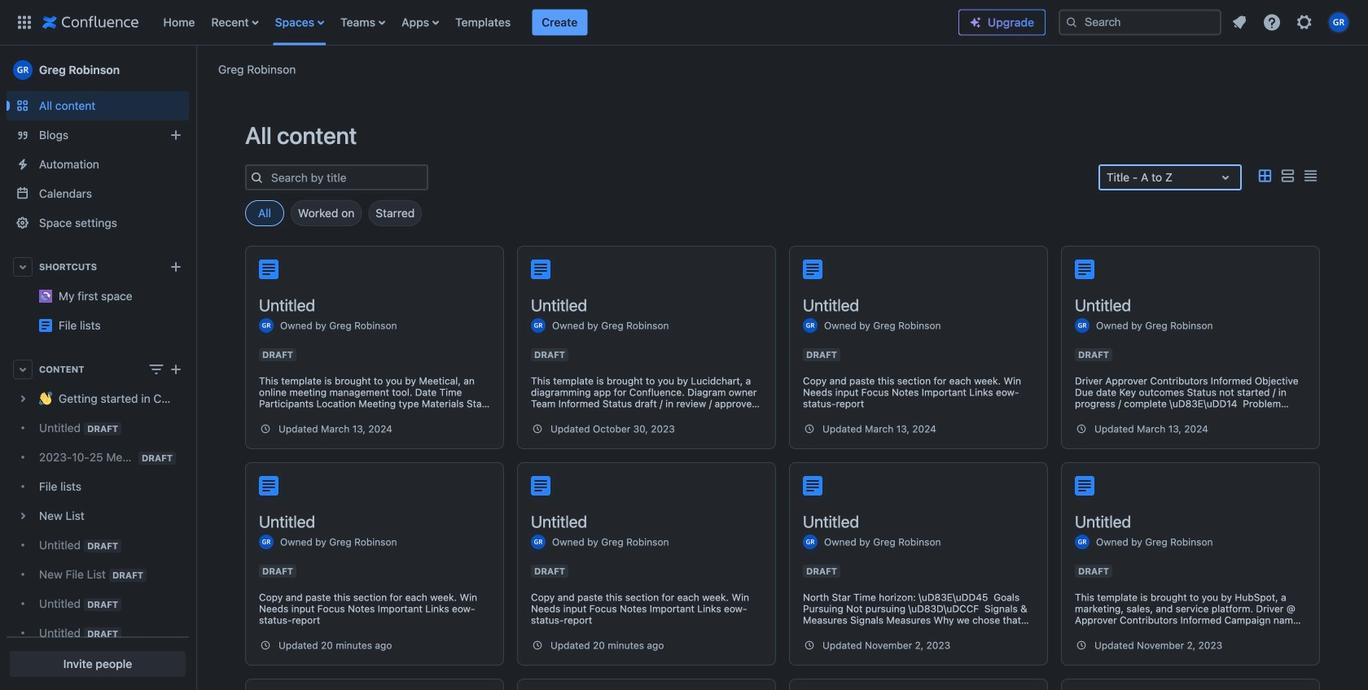 Task type: locate. For each thing, give the bounding box(es) containing it.
create a blog image
[[166, 125, 186, 145]]

Search field
[[1059, 9, 1222, 35]]

1 horizontal spatial list
[[1225, 8, 1359, 37]]

None search field
[[1059, 9, 1222, 35]]

list
[[155, 0, 959, 45], [1225, 8, 1359, 37]]

0 horizontal spatial list
[[155, 0, 959, 45]]

global element
[[10, 0, 959, 45]]

page image
[[531, 260, 551, 279], [803, 260, 823, 279], [803, 477, 823, 496], [1075, 477, 1095, 496]]

add shortcut image
[[166, 257, 186, 277]]

cards image
[[1255, 167, 1275, 186]]

tree
[[7, 385, 189, 691]]

page image
[[259, 260, 279, 279], [1075, 260, 1095, 279], [259, 477, 279, 496], [531, 477, 551, 496]]

open image
[[1216, 168, 1236, 187]]

file lists image
[[39, 319, 52, 332]]

list image
[[1278, 167, 1298, 186]]

Search by title field
[[266, 166, 427, 189]]

tree inside 'space' element
[[7, 385, 189, 691]]

banner
[[0, 0, 1369, 46]]

list item inside global element
[[532, 9, 588, 35]]

list for premium icon
[[1225, 8, 1359, 37]]

help icon image
[[1263, 13, 1282, 32]]

list for appswitcher icon
[[155, 0, 959, 45]]

create a page image
[[166, 360, 186, 380]]

space element
[[0, 46, 196, 691]]

list item
[[532, 9, 588, 35]]

confluence image
[[42, 13, 139, 32], [42, 13, 139, 32]]

profile picture image
[[259, 319, 274, 333], [531, 319, 546, 333], [803, 319, 818, 333], [1075, 319, 1090, 333], [259, 535, 274, 550], [531, 535, 546, 550], [803, 535, 818, 550], [1075, 535, 1090, 550]]



Task type: vqa. For each thing, say whether or not it's contained in the screenshot.
Explore automation image
no



Task type: describe. For each thing, give the bounding box(es) containing it.
collapse sidebar image
[[178, 54, 213, 86]]

compact list image
[[1301, 167, 1321, 186]]

notification icon image
[[1230, 13, 1250, 32]]

search image
[[1066, 16, 1079, 29]]

premium image
[[969, 16, 982, 29]]

change view image
[[147, 360, 166, 380]]

settings icon image
[[1295, 13, 1315, 32]]

appswitcher icon image
[[15, 13, 34, 32]]



